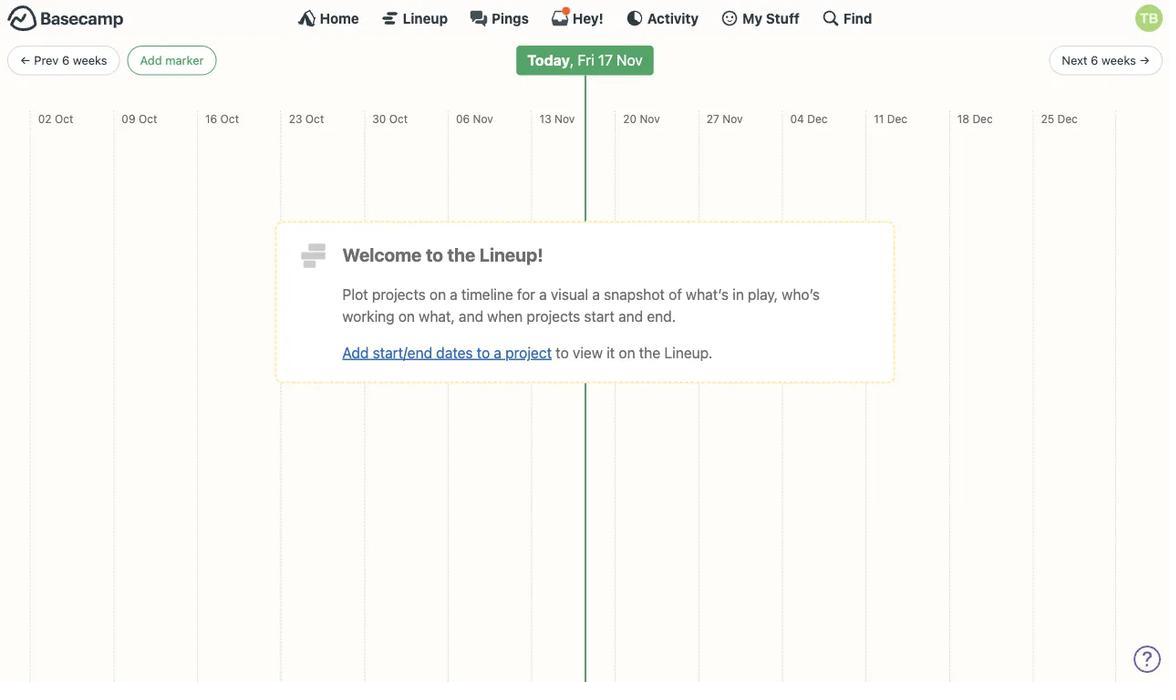 Task type: describe. For each thing, give the bounding box(es) containing it.
marker
[[165, 53, 204, 67]]

11
[[874, 112, 885, 125]]

who's
[[782, 286, 820, 303]]

my stuff button
[[721, 9, 800, 27]]

stuff
[[766, 10, 800, 26]]

18 dec
[[958, 112, 994, 125]]

0 horizontal spatial the
[[448, 244, 476, 266]]

09
[[122, 112, 136, 125]]

start/end
[[373, 344, 433, 361]]

27 nov
[[707, 112, 743, 125]]

← prev 6 weeks
[[20, 53, 107, 67]]

my
[[743, 10, 763, 26]]

09 oct
[[122, 112, 157, 125]]

06 nov
[[456, 112, 494, 125]]

play,
[[748, 286, 779, 303]]

working
[[343, 308, 395, 325]]

04 dec
[[791, 112, 828, 125]]

dec for 04 dec
[[808, 112, 828, 125]]

→
[[1140, 53, 1151, 67]]

lineup link
[[381, 9, 448, 27]]

30 oct
[[373, 112, 408, 125]]

pings
[[492, 10, 529, 26]]

0 vertical spatial on
[[430, 286, 446, 303]]

04
[[791, 112, 805, 125]]

tim burton image
[[1136, 5, 1164, 32]]

0 horizontal spatial to
[[426, 244, 444, 266]]

main element
[[0, 0, 1171, 36]]

nov for 27 nov
[[723, 112, 743, 125]]

11 dec
[[874, 112, 908, 125]]

add start/end dates to a project link
[[343, 344, 552, 361]]

13 nov
[[540, 112, 575, 125]]

27
[[707, 112, 720, 125]]

a left "project"
[[494, 344, 502, 361]]

nov for 20 nov
[[640, 112, 660, 125]]

welcome
[[343, 244, 422, 266]]

next
[[1063, 53, 1088, 67]]

1 horizontal spatial to
[[477, 344, 490, 361]]

add marker
[[140, 53, 204, 67]]

dec for 11 dec
[[888, 112, 908, 125]]

0 vertical spatial projects
[[372, 286, 426, 303]]

dates
[[436, 344, 473, 361]]

find
[[844, 10, 873, 26]]

activity link
[[626, 9, 699, 27]]

hey!
[[573, 10, 604, 26]]

02 oct
[[38, 112, 73, 125]]

welcome to the lineup!
[[343, 244, 544, 266]]

add start/end dates to a project to view it on the lineup.
[[343, 344, 713, 361]]

of
[[669, 286, 682, 303]]

end.
[[647, 308, 676, 325]]

find button
[[822, 9, 873, 27]]

1 6 from the left
[[62, 53, 69, 67]]

home link
[[298, 9, 359, 27]]

add marker link
[[127, 46, 217, 75]]

view
[[573, 344, 603, 361]]



Task type: vqa. For each thing, say whether or not it's contained in the screenshot.
first Dec from right
yes



Task type: locate. For each thing, give the bounding box(es) containing it.
2 horizontal spatial on
[[619, 344, 636, 361]]

0 horizontal spatial and
[[459, 308, 484, 325]]

pings button
[[470, 9, 529, 27]]

2 oct from the left
[[139, 112, 157, 125]]

06
[[456, 112, 470, 125]]

0 horizontal spatial weeks
[[73, 53, 107, 67]]

3 dec from the left
[[973, 112, 994, 125]]

to right dates
[[477, 344, 490, 361]]

add left marker
[[140, 53, 162, 67]]

1 weeks from the left
[[73, 53, 107, 67]]

1 oct from the left
[[55, 112, 73, 125]]

dec right 04
[[808, 112, 828, 125]]

25 dec
[[1042, 112, 1079, 125]]

hey! button
[[551, 6, 604, 27]]

16
[[205, 112, 217, 125]]

2 nov from the left
[[555, 112, 575, 125]]

dec for 25 dec
[[1058, 112, 1079, 125]]

2 dec from the left
[[888, 112, 908, 125]]

1 vertical spatial the
[[640, 344, 661, 361]]

4 nov from the left
[[723, 112, 743, 125]]

dec right the 11
[[888, 112, 908, 125]]

oct for 23 oct
[[306, 112, 324, 125]]

home
[[320, 10, 359, 26]]

projects up working
[[372, 286, 426, 303]]

weeks
[[73, 53, 107, 67], [1102, 53, 1137, 67]]

1 horizontal spatial projects
[[527, 308, 581, 325]]

on
[[430, 286, 446, 303], [399, 308, 415, 325], [619, 344, 636, 361]]

1 dec from the left
[[808, 112, 828, 125]]

on up what,
[[430, 286, 446, 303]]

0 vertical spatial the
[[448, 244, 476, 266]]

start
[[585, 308, 615, 325]]

lineup.
[[665, 344, 713, 361]]

0 vertical spatial add
[[140, 53, 162, 67]]

2 vertical spatial on
[[619, 344, 636, 361]]

weeks right prev at the top of the page
[[73, 53, 107, 67]]

add for add marker
[[140, 53, 162, 67]]

dec right "25"
[[1058, 112, 1079, 125]]

dec right 18
[[973, 112, 994, 125]]

today
[[528, 52, 570, 69]]

2 and from the left
[[619, 308, 644, 325]]

in
[[733, 286, 745, 303]]

weeks left →
[[1102, 53, 1137, 67]]

for
[[517, 286, 536, 303]]

oct for 02 oct
[[55, 112, 73, 125]]

switch accounts image
[[7, 5, 124, 33]]

the
[[448, 244, 476, 266], [640, 344, 661, 361]]

1 vertical spatial add
[[343, 344, 369, 361]]

on right it
[[619, 344, 636, 361]]

nov for 06 nov
[[473, 112, 494, 125]]

nov
[[473, 112, 494, 125], [555, 112, 575, 125], [640, 112, 660, 125], [723, 112, 743, 125]]

add for add start/end dates to a project to view it on the lineup.
[[343, 344, 369, 361]]

dec for 18 dec
[[973, 112, 994, 125]]

30
[[373, 112, 386, 125]]

project
[[506, 344, 552, 361]]

25
[[1042, 112, 1055, 125]]

and down timeline
[[459, 308, 484, 325]]

3 oct from the left
[[220, 112, 239, 125]]

1 horizontal spatial and
[[619, 308, 644, 325]]

my stuff
[[743, 10, 800, 26]]

what's
[[686, 286, 729, 303]]

0 horizontal spatial on
[[399, 308, 415, 325]]

the up timeline
[[448, 244, 476, 266]]

oct right 30
[[389, 112, 408, 125]]

what,
[[419, 308, 455, 325]]

a right for
[[540, 286, 547, 303]]

2 horizontal spatial to
[[556, 344, 569, 361]]

1 horizontal spatial add
[[343, 344, 369, 361]]

6
[[62, 53, 69, 67], [1092, 53, 1099, 67]]

1 vertical spatial projects
[[527, 308, 581, 325]]

a up what,
[[450, 286, 458, 303]]

to right welcome
[[426, 244, 444, 266]]

1 horizontal spatial the
[[640, 344, 661, 361]]

add
[[140, 53, 162, 67], [343, 344, 369, 361]]

a up start
[[593, 286, 600, 303]]

nov right 13
[[555, 112, 575, 125]]

4 oct from the left
[[306, 112, 324, 125]]

0 horizontal spatial 6
[[62, 53, 69, 67]]

it
[[607, 344, 615, 361]]

1 and from the left
[[459, 308, 484, 325]]

6 right prev at the top of the page
[[62, 53, 69, 67]]

timeline
[[462, 286, 514, 303]]

nov right 06
[[473, 112, 494, 125]]

oct for 09 oct
[[139, 112, 157, 125]]

and
[[459, 308, 484, 325], [619, 308, 644, 325]]

when
[[488, 308, 523, 325]]

oct right 09
[[139, 112, 157, 125]]

3 nov from the left
[[640, 112, 660, 125]]

nov right 20
[[640, 112, 660, 125]]

0 horizontal spatial projects
[[372, 286, 426, 303]]

snapshot
[[604, 286, 665, 303]]

1 horizontal spatial on
[[430, 286, 446, 303]]

plot
[[343, 286, 368, 303]]

20
[[624, 112, 637, 125]]

on left what,
[[399, 308, 415, 325]]

←
[[20, 53, 31, 67]]

5 oct from the left
[[389, 112, 408, 125]]

6 right 'next'
[[1092, 53, 1099, 67]]

nov for 13 nov
[[555, 112, 575, 125]]

1 vertical spatial on
[[399, 308, 415, 325]]

nov right 27
[[723, 112, 743, 125]]

lineup!
[[480, 244, 544, 266]]

02
[[38, 112, 52, 125]]

activity
[[648, 10, 699, 26]]

23 oct
[[289, 112, 324, 125]]

1 horizontal spatial weeks
[[1102, 53, 1137, 67]]

plot projects on a timeline for a visual a snapshot of what's in play, who's working on what, and when projects start and end.
[[343, 286, 820, 325]]

0 horizontal spatial add
[[140, 53, 162, 67]]

prev
[[34, 53, 59, 67]]

a
[[450, 286, 458, 303], [540, 286, 547, 303], [593, 286, 600, 303], [494, 344, 502, 361]]

dec
[[808, 112, 828, 125], [888, 112, 908, 125], [973, 112, 994, 125], [1058, 112, 1079, 125]]

23
[[289, 112, 302, 125]]

16 oct
[[205, 112, 239, 125]]

oct for 30 oct
[[389, 112, 408, 125]]

the down 'end.'
[[640, 344, 661, 361]]

to left view
[[556, 344, 569, 361]]

13
[[540, 112, 552, 125]]

18
[[958, 112, 970, 125]]

oct for 16 oct
[[220, 112, 239, 125]]

4 dec from the left
[[1058, 112, 1079, 125]]

projects down visual
[[527, 308, 581, 325]]

lineup
[[403, 10, 448, 26]]

1 horizontal spatial 6
[[1092, 53, 1099, 67]]

oct right 23
[[306, 112, 324, 125]]

oct right 02
[[55, 112, 73, 125]]

and down 'snapshot' on the right top
[[619, 308, 644, 325]]

oct right 16
[[220, 112, 239, 125]]

visual
[[551, 286, 589, 303]]

20 nov
[[624, 112, 660, 125]]

2 weeks from the left
[[1102, 53, 1137, 67]]

1 nov from the left
[[473, 112, 494, 125]]

add down working
[[343, 344, 369, 361]]

to
[[426, 244, 444, 266], [477, 344, 490, 361], [556, 344, 569, 361]]

2 6 from the left
[[1092, 53, 1099, 67]]

projects
[[372, 286, 426, 303], [527, 308, 581, 325]]

next 6 weeks →
[[1063, 53, 1151, 67]]

oct
[[55, 112, 73, 125], [139, 112, 157, 125], [220, 112, 239, 125], [306, 112, 324, 125], [389, 112, 408, 125]]



